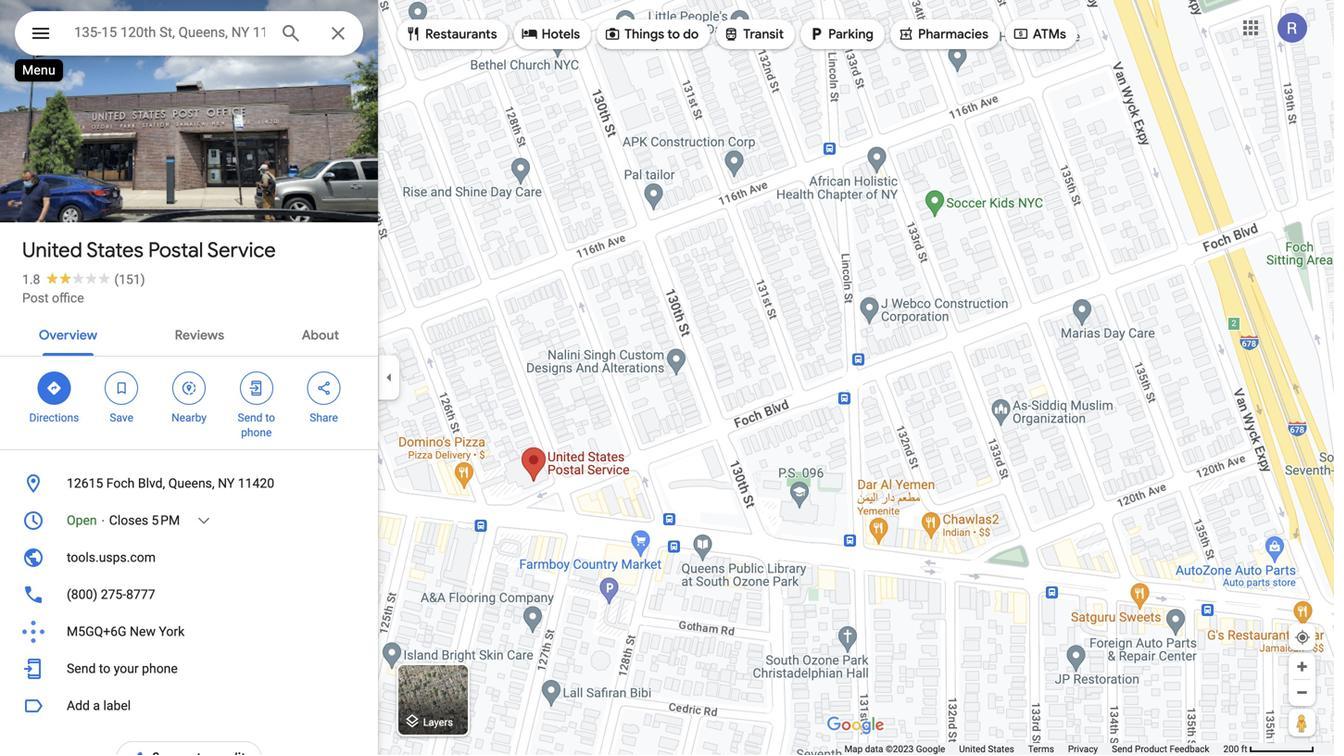 Task type: vqa. For each thing, say whether or not it's contained in the screenshot.


Task type: describe. For each thing, give the bounding box(es) containing it.
12615 foch blvd, queens, ny 11420
[[67, 476, 274, 491]]

200
[[1224, 744, 1239, 755]]

states for united states postal service
[[86, 237, 144, 263]]

send for send to your phone
[[67, 661, 96, 676]]

actions for united states postal service region
[[0, 357, 378, 449]]

hours image
[[22, 510, 44, 532]]

send to your phone
[[67, 661, 178, 676]]

(800) 275-8777
[[67, 587, 155, 602]]


[[521, 24, 538, 44]]


[[723, 24, 740, 44]]

m5gq+6g
[[67, 624, 127, 639]]

to for send to your phone
[[99, 661, 110, 676]]

send to phone
[[238, 411, 275, 439]]

nearby
[[171, 411, 207, 424]]

 hotels
[[521, 24, 580, 44]]

5 pm
[[152, 513, 180, 528]]


[[248, 378, 265, 398]]

to inside the  things to do
[[667, 26, 680, 43]]


[[113, 378, 130, 398]]

12615 foch blvd, queens, ny 11420 button
[[0, 465, 378, 502]]

parking
[[828, 26, 874, 43]]

your
[[114, 661, 139, 676]]

data
[[865, 744, 884, 755]]

phone inside button
[[142, 661, 178, 676]]

product
[[1135, 744, 1168, 755]]

17
[[47, 183, 64, 201]]

united for united states
[[959, 744, 986, 755]]

post office button
[[22, 289, 84, 308]]

phone inside "send to phone"
[[241, 426, 272, 439]]

 transit
[[723, 24, 784, 44]]

transit
[[743, 26, 784, 43]]

 atms
[[1013, 24, 1066, 44]]

google
[[916, 744, 945, 755]]

united for united states postal service
[[22, 237, 82, 263]]

(800) 275-8777 button
[[0, 576, 378, 613]]

send product feedback
[[1112, 744, 1210, 755]]

york
[[159, 624, 185, 639]]

share
[[310, 411, 338, 424]]

zoom in image
[[1295, 660, 1309, 674]]

add a label button
[[0, 688, 378, 725]]

restaurants
[[425, 26, 497, 43]]

200 ft button
[[1224, 744, 1315, 755]]

collapse side panel image
[[379, 367, 399, 388]]

photos
[[68, 183, 113, 201]]

united states button
[[959, 743, 1014, 755]]

map
[[845, 744, 863, 755]]

(151)
[[114, 272, 145, 287]]

200 ft
[[1224, 744, 1248, 755]]

reviews
[[175, 327, 224, 344]]

hotels
[[542, 26, 580, 43]]

reviews button
[[160, 311, 239, 356]]

send product feedback button
[[1112, 743, 1210, 755]]

save
[[110, 411, 133, 424]]

post office
[[22, 290, 84, 306]]


[[898, 24, 915, 44]]

postal
[[148, 237, 203, 263]]

12615
[[67, 476, 103, 491]]

directions
[[29, 411, 79, 424]]

overview button
[[24, 311, 112, 356]]

united states postal service main content
[[0, 0, 378, 755]]

1.8 stars image
[[40, 272, 114, 284]]

tools.usps.com
[[67, 550, 156, 565]]

to for send to phone
[[265, 411, 275, 424]]


[[1013, 24, 1029, 44]]

add a label
[[67, 698, 131, 714]]

151 reviews element
[[114, 272, 145, 287]]

ft
[[1241, 744, 1248, 755]]


[[316, 378, 332, 398]]

show your location image
[[1295, 629, 1311, 646]]

send to your phone button
[[0, 650, 378, 688]]

new
[[130, 624, 156, 639]]

none field inside 135-15 120th st, queens, ny 11420 field
[[74, 21, 265, 44]]

 parking
[[808, 24, 874, 44]]

information for united states postal service region
[[0, 465, 378, 688]]

add
[[67, 698, 90, 714]]


[[181, 378, 197, 398]]



Task type: locate. For each thing, give the bounding box(es) containing it.
17 photos
[[47, 183, 113, 201]]

0 vertical spatial send
[[238, 411, 263, 424]]

send up the add
[[67, 661, 96, 676]]

 restaurants
[[405, 24, 497, 44]]

united states postal service
[[22, 237, 276, 263]]

to left do
[[667, 26, 680, 43]]

0 vertical spatial phone
[[241, 426, 272, 439]]

about
[[302, 327, 339, 344]]

privacy button
[[1068, 743, 1098, 755]]

 button
[[15, 11, 67, 59]]

states inside 'main content'
[[86, 237, 144, 263]]

show open hours for the week image
[[196, 512, 212, 529]]

do
[[683, 26, 699, 43]]

to left share
[[265, 411, 275, 424]]

phone right your
[[142, 661, 178, 676]]

terms button
[[1028, 743, 1054, 755]]

united right google
[[959, 744, 986, 755]]

1 vertical spatial send
[[67, 661, 96, 676]]

closes
[[109, 513, 148, 528]]

zoom out image
[[1295, 686, 1309, 700]]

blvd,
[[138, 476, 165, 491]]

0 horizontal spatial united
[[22, 237, 82, 263]]

states up 151 reviews element
[[86, 237, 144, 263]]

queens,
[[168, 476, 215, 491]]

tab list
[[0, 311, 378, 356]]

 things to do
[[604, 24, 699, 44]]

united inside button
[[959, 744, 986, 755]]

atms
[[1033, 26, 1066, 43]]

service
[[207, 237, 276, 263]]

to inside "send to phone"
[[265, 411, 275, 424]]

open ⋅ closes 5 pm
[[67, 513, 180, 528]]

states
[[86, 237, 144, 263], [988, 744, 1014, 755]]

⋅
[[100, 513, 106, 528]]

things
[[625, 26, 664, 43]]


[[46, 378, 62, 398]]

©2023
[[886, 744, 914, 755]]

to
[[667, 26, 680, 43], [265, 411, 275, 424], [99, 661, 110, 676]]

m5gq+6g new york
[[67, 624, 185, 639]]

send down 
[[238, 411, 263, 424]]


[[30, 20, 52, 47]]

None field
[[74, 21, 265, 44]]

footer
[[845, 743, 1224, 755]]

layers
[[423, 717, 453, 728]]

tools.usps.com link
[[0, 539, 378, 576]]

a
[[93, 698, 100, 714]]

office
[[52, 290, 84, 306]]

foch
[[106, 476, 135, 491]]

1 horizontal spatial send
[[238, 411, 263, 424]]

1 horizontal spatial phone
[[241, 426, 272, 439]]

pharmacies
[[918, 26, 989, 43]]

to inside button
[[99, 661, 110, 676]]

show street view coverage image
[[1289, 709, 1316, 737]]


[[808, 24, 825, 44]]

0 horizontal spatial states
[[86, 237, 144, 263]]

send for send to phone
[[238, 411, 263, 424]]

 search field
[[15, 11, 363, 59]]

1 vertical spatial states
[[988, 744, 1014, 755]]

1.8
[[22, 272, 40, 287]]

google maps element
[[0, 0, 1334, 755]]

overview
[[39, 327, 97, 344]]

1 vertical spatial to
[[265, 411, 275, 424]]

states for united states
[[988, 744, 1014, 755]]

0 vertical spatial states
[[86, 237, 144, 263]]

google account: ruby anderson  
(rubyanndersson@gmail.com) image
[[1278, 13, 1307, 43]]

2 vertical spatial send
[[1112, 744, 1133, 755]]

post
[[22, 290, 49, 306]]

send
[[238, 411, 263, 424], [67, 661, 96, 676], [1112, 744, 1133, 755]]

send for send product feedback
[[1112, 744, 1133, 755]]

275-
[[101, 587, 126, 602]]

terms
[[1028, 744, 1054, 755]]

0 horizontal spatial send
[[67, 661, 96, 676]]

tab list containing overview
[[0, 311, 378, 356]]

photo of united states postal service image
[[0, 0, 378, 253]]

ny
[[218, 476, 235, 491]]

send inside "send to phone"
[[238, 411, 263, 424]]

m5gq+6g new york button
[[0, 613, 378, 650]]

united inside 'main content'
[[22, 237, 82, 263]]

send inside information for united states postal service region
[[67, 661, 96, 676]]

1 horizontal spatial united
[[959, 744, 986, 755]]

privacy
[[1068, 744, 1098, 755]]


[[604, 24, 621, 44]]

135-15 120th St, Queens, NY 11420 field
[[15, 11, 363, 56]]

1 vertical spatial united
[[959, 744, 986, 755]]

2 horizontal spatial send
[[1112, 744, 1133, 755]]

17 photos button
[[14, 176, 121, 208]]

 pharmacies
[[898, 24, 989, 44]]

(800)
[[67, 587, 98, 602]]

to left your
[[99, 661, 110, 676]]

11420
[[238, 476, 274, 491]]

1 horizontal spatial states
[[988, 744, 1014, 755]]

0 vertical spatial to
[[667, 26, 680, 43]]

states left terms
[[988, 744, 1014, 755]]

0 horizontal spatial phone
[[142, 661, 178, 676]]

phone down 
[[241, 426, 272, 439]]

1 vertical spatial phone
[[142, 661, 178, 676]]

0 vertical spatial united
[[22, 237, 82, 263]]

2 horizontal spatial to
[[667, 26, 680, 43]]

feedback
[[1170, 744, 1210, 755]]

1 horizontal spatial to
[[265, 411, 275, 424]]

2 vertical spatial to
[[99, 661, 110, 676]]

united up 1.8
[[22, 237, 82, 263]]

united states
[[959, 744, 1014, 755]]

0 horizontal spatial to
[[99, 661, 110, 676]]

about button
[[287, 311, 354, 356]]

footer containing map data ©2023 google
[[845, 743, 1224, 755]]


[[405, 24, 422, 44]]

states inside button
[[988, 744, 1014, 755]]

open
[[67, 513, 97, 528]]

8777
[[126, 587, 155, 602]]

tab list inside google maps element
[[0, 311, 378, 356]]

footer inside google maps element
[[845, 743, 1224, 755]]

map data ©2023 google
[[845, 744, 945, 755]]

label
[[103, 698, 131, 714]]

send left product
[[1112, 744, 1133, 755]]

united
[[22, 237, 82, 263], [959, 744, 986, 755]]



